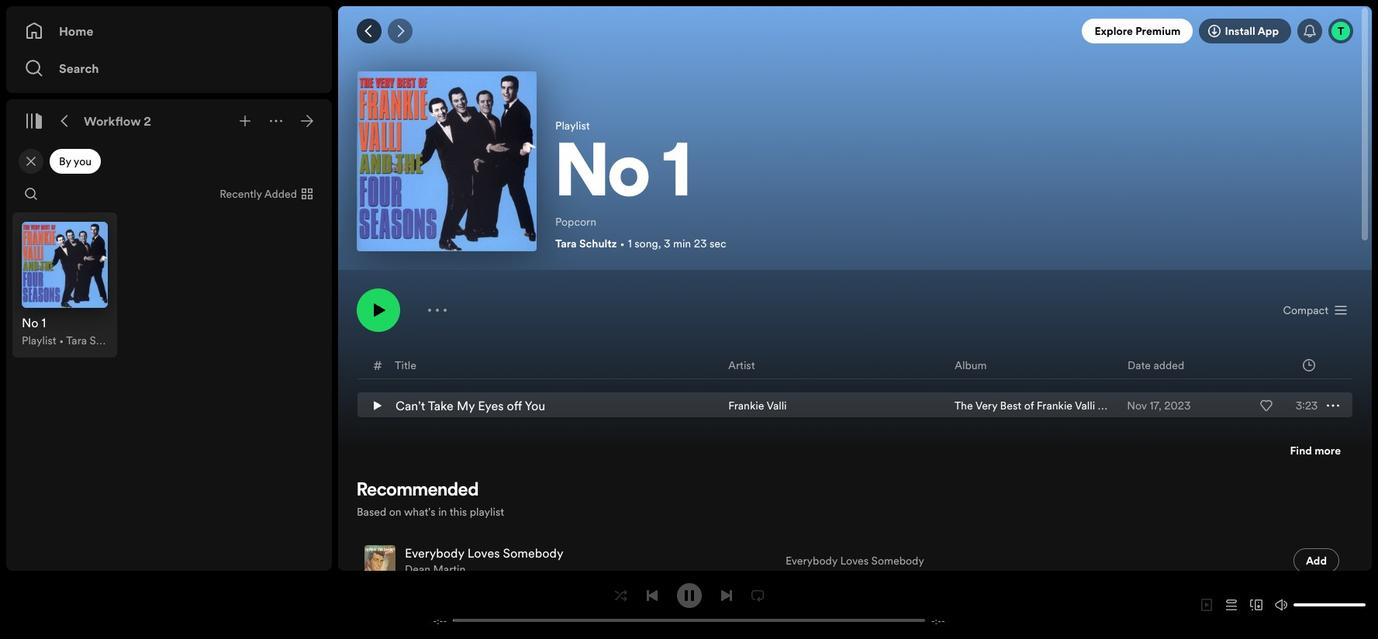 Task type: describe. For each thing, give the bounding box(es) containing it.
album
[[955, 357, 987, 373]]

added
[[1154, 357, 1184, 373]]

connect to a device image
[[1250, 599, 1263, 611]]

tara
[[555, 236, 577, 251]]

no 1 button
[[555, 140, 1353, 214]]

By you checkbox
[[50, 149, 101, 174]]

you
[[74, 154, 92, 169]]

t button
[[1329, 19, 1353, 43]]

no 1 grid
[[339, 351, 1371, 418]]

on
[[389, 504, 402, 520]]

main element
[[6, 6, 332, 571]]

frankie valli link
[[728, 398, 787, 413]]

nov
[[1127, 398, 1147, 413]]

search
[[59, 60, 99, 77]]

group inside main element
[[12, 213, 117, 357]]

duration element
[[1303, 359, 1315, 371]]

compact
[[1283, 302, 1329, 318]]

everybody for everybody loves somebody
[[786, 553, 838, 569]]

Compact button
[[1277, 298, 1353, 323]]

frankie
[[728, 398, 764, 413]]

search in your library image
[[25, 188, 37, 200]]

playlist •
[[22, 332, 66, 348]]

choose
[[407, 179, 450, 196]]

playlist no 1 popcorn
[[555, 118, 691, 230]]

2 -:-- from the left
[[931, 614, 945, 627]]

song
[[635, 236, 658, 251]]

can't take my eyes off you
[[396, 397, 545, 414]]

loves for everybody loves somebody dean martin
[[467, 544, 500, 562]]

home link
[[25, 16, 313, 47]]

pause image
[[683, 589, 695, 601]]

you
[[525, 397, 545, 414]]

t
[[1338, 23, 1344, 39]]

workflow 2 button
[[81, 109, 154, 133]]

4 - from the left
[[941, 614, 945, 627]]

playlist for •
[[22, 332, 56, 348]]

3:23
[[1296, 398, 1318, 413]]

added
[[264, 186, 297, 202]]

date added
[[1128, 357, 1184, 373]]

can't
[[396, 397, 425, 414]]

,
[[658, 236, 661, 251]]

take
[[428, 397, 454, 414]]

based
[[357, 504, 386, 520]]

choose photo
[[407, 179, 486, 196]]

previous image
[[646, 589, 658, 601]]

everybody loves somebody cell
[[365, 540, 773, 582]]

recently added
[[220, 186, 297, 202]]

everybody loves somebody link inside cell
[[405, 544, 564, 562]]

playlist
[[470, 504, 504, 520]]

Disable repeat checkbox
[[745, 583, 770, 608]]

next image
[[720, 589, 733, 601]]

workflow 2
[[84, 112, 151, 130]]

can't take my eyes off you row
[[358, 392, 1353, 418]]

disable repeat image
[[751, 589, 764, 601]]

by you
[[59, 154, 92, 169]]

find
[[1290, 443, 1312, 458]]

choose photo button
[[357, 71, 537, 251]]

Recently Added, Grid view field
[[207, 181, 323, 206]]

what's new image
[[1304, 25, 1316, 37]]

recommended
[[357, 482, 479, 500]]

1 -:-- from the left
[[433, 614, 447, 627]]

explore premium button
[[1082, 19, 1193, 43]]

somebody for everybody loves somebody
[[871, 553, 924, 569]]

none search field inside main element
[[19, 181, 43, 206]]

explore
[[1095, 23, 1133, 39]]

by
[[59, 154, 71, 169]]

my
[[457, 397, 475, 414]]

3 - from the left
[[931, 614, 935, 627]]

can't take my eyes off you link
[[396, 397, 545, 414]]



Task type: locate. For each thing, give the bounding box(es) containing it.
0 horizontal spatial everybody loves somebody link
[[405, 544, 564, 562]]

2 :- from the left
[[935, 614, 941, 627]]

add
[[1306, 553, 1327, 569]]

find more button
[[1290, 443, 1341, 458]]

find more
[[1290, 443, 1341, 458]]

1 inside playlist no 1 popcorn
[[663, 140, 691, 214]]

-:--
[[433, 614, 447, 627], [931, 614, 945, 627]]

row containing playlist
[[12, 213, 117, 357]]

1 horizontal spatial playlist
[[555, 118, 590, 133]]

1 left song at the left of page
[[628, 236, 632, 251]]

popcorn
[[555, 214, 596, 230]]

date
[[1128, 357, 1151, 373]]

go forward image
[[394, 25, 406, 37]]

row
[[12, 213, 117, 357]]

eyes
[[478, 397, 504, 414]]

min
[[673, 236, 691, 251]]

player controls element
[[416, 583, 962, 627]]

0 horizontal spatial -:--
[[433, 614, 447, 627]]

enable shuffle image
[[615, 589, 627, 601]]

0 vertical spatial 1
[[663, 140, 691, 214]]

title
[[395, 357, 416, 373]]

2023
[[1164, 398, 1191, 413]]

somebody inside everybody loves somebody dean martin
[[503, 544, 564, 562]]

everybody inside everybody loves somebody dean martin
[[405, 544, 464, 562]]

recently
[[220, 186, 262, 202]]

0 horizontal spatial everybody
[[405, 544, 464, 562]]

•
[[59, 332, 64, 348]]

0 horizontal spatial playlist
[[22, 332, 56, 348]]

playlist left • at the left bottom
[[22, 332, 56, 348]]

1 horizontal spatial somebody
[[871, 553, 924, 569]]

3:23 cell
[[1246, 393, 1340, 418]]

premium
[[1136, 23, 1181, 39]]

valli
[[767, 398, 787, 413]]

2
[[144, 112, 151, 130]]

everybody loves somebody dean martin
[[405, 544, 564, 577]]

#
[[373, 356, 382, 373]]

go back image
[[363, 25, 375, 37]]

add button
[[1294, 548, 1340, 573]]

group containing playlist
[[12, 213, 117, 357]]

install
[[1225, 23, 1256, 39]]

2 - from the left
[[443, 614, 447, 627]]

# row
[[358, 351, 1353, 379]]

everybody loves somebody link
[[405, 544, 564, 562], [786, 553, 924, 569]]

None search field
[[19, 181, 43, 206]]

# column header
[[373, 351, 382, 379]]

install app link
[[1199, 19, 1291, 43]]

1 vertical spatial playlist
[[22, 332, 56, 348]]

1 horizontal spatial -:--
[[931, 614, 945, 627]]

workflow
[[84, 112, 141, 130]]

what's
[[404, 504, 436, 520]]

23
[[694, 236, 707, 251]]

explore premium
[[1095, 23, 1181, 39]]

everybody
[[405, 544, 464, 562], [786, 553, 838, 569]]

-
[[433, 614, 437, 627], [443, 614, 447, 627], [931, 614, 935, 627], [941, 614, 945, 627]]

this
[[450, 504, 467, 520]]

playlist up no
[[555, 118, 590, 133]]

more
[[1315, 443, 1341, 458]]

0 vertical spatial playlist
[[555, 118, 590, 133]]

somebody for everybody loves somebody dean martin
[[503, 544, 564, 562]]

dean
[[405, 562, 430, 577]]

0 horizontal spatial somebody
[[503, 544, 564, 562]]

17,
[[1150, 398, 1162, 413]]

app
[[1258, 23, 1279, 39]]

search link
[[25, 53, 313, 84]]

1 up 1 song , 3 min 23 sec on the top of page
[[663, 140, 691, 214]]

no 1 image
[[357, 71, 537, 251]]

3
[[664, 236, 670, 251]]

0 horizontal spatial :-
[[437, 614, 443, 627]]

playlist inside main element
[[22, 332, 56, 348]]

0 horizontal spatial 1
[[628, 236, 632, 251]]

1 horizontal spatial everybody loves somebody link
[[786, 553, 924, 569]]

nov 17, 2023
[[1127, 398, 1191, 413]]

1
[[663, 140, 691, 214], [628, 236, 632, 251]]

1 horizontal spatial 1
[[663, 140, 691, 214]]

1 vertical spatial 1
[[628, 236, 632, 251]]

duration image
[[1303, 359, 1315, 371]]

in
[[438, 504, 447, 520]]

install app
[[1225, 23, 1279, 39]]

tara schultz link
[[555, 236, 617, 251]]

everybody loves somebody
[[786, 553, 924, 569]]

0 horizontal spatial loves
[[467, 544, 500, 562]]

1 song , 3 min 23 sec
[[628, 236, 726, 251]]

loves inside everybody loves somebody dean martin
[[467, 544, 500, 562]]

loves
[[467, 544, 500, 562], [840, 553, 869, 569]]

everybody for everybody loves somebody dean martin
[[405, 544, 464, 562]]

1 horizontal spatial loves
[[840, 553, 869, 569]]

artist
[[728, 357, 755, 373]]

sec
[[710, 236, 726, 251]]

1 horizontal spatial everybody
[[786, 553, 838, 569]]

playlist for no
[[555, 118, 590, 133]]

schultz
[[579, 236, 617, 251]]

top bar and user menu element
[[338, 6, 1372, 56]]

tara schultz
[[555, 236, 617, 251]]

volume high image
[[1275, 599, 1288, 611]]

frankie valli
[[728, 398, 787, 413]]

1 - from the left
[[433, 614, 437, 627]]

home
[[59, 22, 93, 40]]

loves for everybody loves somebody
[[840, 553, 869, 569]]

recommended based on what's in this playlist
[[357, 482, 504, 520]]

somebody
[[503, 544, 564, 562], [871, 553, 924, 569]]

cell
[[1041, 540, 1234, 582]]

:-
[[437, 614, 443, 627], [935, 614, 941, 627]]

row inside main element
[[12, 213, 117, 357]]

photo
[[453, 179, 486, 196]]

off
[[507, 397, 522, 414]]

martin
[[433, 562, 466, 577]]

playlist
[[555, 118, 590, 133], [22, 332, 56, 348]]

dean martin link
[[405, 562, 466, 577]]

1 :- from the left
[[437, 614, 443, 627]]

1 horizontal spatial :-
[[935, 614, 941, 627]]

clear filters image
[[25, 155, 37, 168]]

group
[[12, 213, 117, 357]]

no
[[555, 140, 650, 214]]

play can't take my eyes off you by frankie valli image
[[371, 396, 383, 415]]

playlist inside playlist no 1 popcorn
[[555, 118, 590, 133]]



Task type: vqa. For each thing, say whether or not it's contained in the screenshot.
Exclude
no



